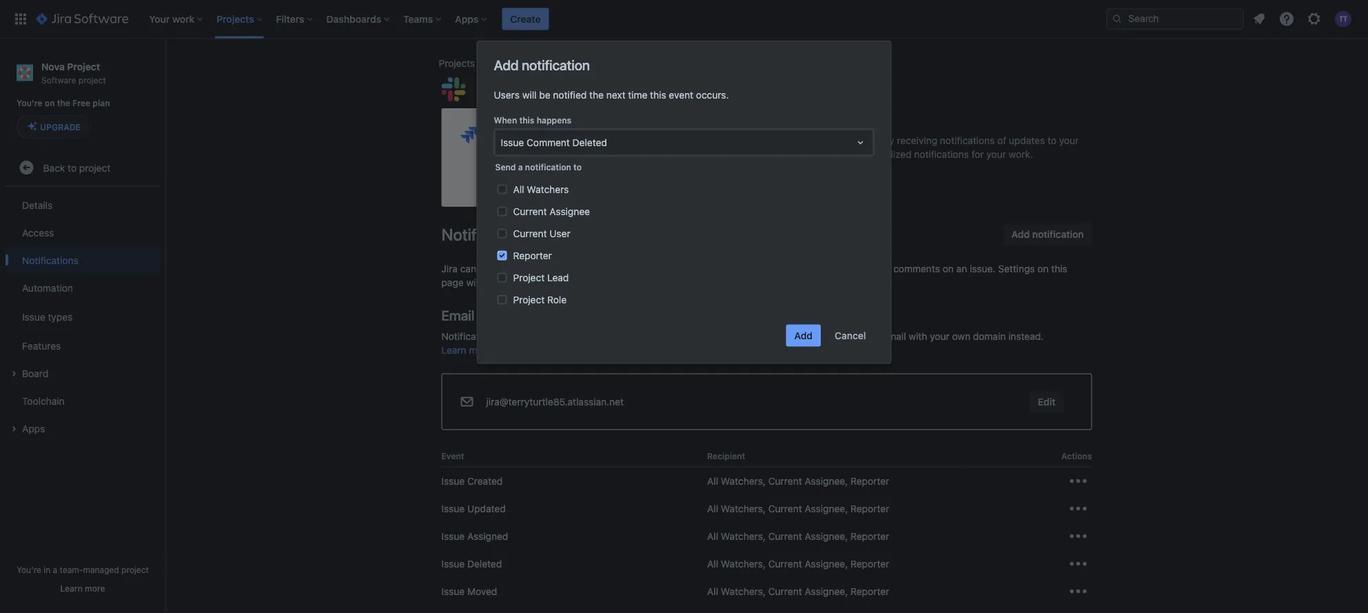 Task type: describe. For each thing, give the bounding box(es) containing it.
be inside add notification dialog
[[540, 89, 551, 101]]

a right in
[[53, 565, 57, 574]]

roles
[[548, 263, 570, 274]]

about
[[495, 344, 520, 356]]

project for project lead
[[513, 272, 545, 283]]

your left work. on the right top of the page
[[987, 149, 1007, 160]]

1 an from the left
[[573, 263, 583, 274]]

happen
[[671, 263, 704, 274]]

project role
[[513, 294, 567, 305]]

current assignee
[[513, 206, 590, 217]]

when
[[494, 116, 517, 125]]

sending
[[523, 344, 558, 356]]

send
[[496, 162, 516, 172]]

to inside back to project link
[[68, 162, 77, 173]]

nova project link
[[492, 55, 549, 72]]

nova for nova project software project
[[41, 61, 65, 72]]

own
[[953, 330, 971, 342]]

this inside jira can send people or roles an email when events happen on an issue - for example, when someone comments on an issue. settings on this page will be overridden by a user's
[[1052, 263, 1068, 274]]

work
[[860, 135, 881, 146]]

issue for issue assigned
[[442, 530, 465, 542]]

use
[[821, 330, 837, 342]]

you're for you're on the free plan
[[17, 98, 43, 108]]

reporter for issue deleted
[[851, 558, 890, 569]]

watchers, for issue deleted
[[721, 558, 766, 569]]

assignee, for issue deleted
[[805, 558, 848, 569]]

stay on top of your work by receiving notifications of updates to your team's projects or personalized notifications for your work.
[[773, 135, 1080, 160]]

jira can send people or roles an email when events happen on an issue - for example, when someone comments on an issue. settings on this page will be overridden by a user's
[[442, 263, 1068, 288]]

back
[[43, 162, 65, 173]]

user
[[550, 228, 571, 239]]

add notification for add notification dialog
[[494, 57, 590, 73]]

1 vertical spatial notifications
[[915, 149, 970, 160]]

your right "updates"
[[1060, 135, 1080, 146]]

top
[[809, 135, 823, 146]]

all watchers, current assignee, reporter for issue moved
[[708, 586, 890, 597]]

2 when from the left
[[824, 263, 848, 274]]

event
[[442, 451, 465, 461]]

add notification button
[[1004, 223, 1093, 245]]

settings
[[599, 58, 635, 69]]

group containing details
[[6, 187, 160, 446]]

be inside jira can send people or roles an email when events happen on an issue - for example, when someone comments on an issue. settings on this page will be overridden by a user's
[[483, 277, 495, 288]]

current for issue updated
[[769, 503, 803, 514]]

learn inside button
[[60, 583, 83, 593]]

page
[[442, 277, 464, 288]]

projects link
[[439, 55, 475, 72]]

issue updated
[[442, 503, 506, 514]]

slack logo image
[[442, 77, 466, 101]]

example,
[[781, 263, 821, 274]]

by inside stay on top of your work by receiving notifications of updates to your team's projects or personalized notifications for your work.
[[884, 135, 895, 146]]

cancel
[[835, 330, 867, 341]]

1 vertical spatial domain
[[638, 344, 670, 356]]

3 an from the left
[[957, 263, 968, 274]]

create
[[511, 13, 541, 24]]

when this happens element
[[494, 129, 875, 156]]

for inside stay on top of your work by receiving notifications of updates to your team's projects or personalized notifications for your work.
[[972, 149, 984, 160]]

back to project
[[43, 162, 111, 173]]

all for updated
[[708, 503, 719, 514]]

features link
[[6, 332, 160, 359]]

issue moved
[[442, 586, 498, 597]]

nova for nova project
[[492, 58, 515, 69]]

your left work
[[838, 135, 857, 146]]

assignee, for issue assigned
[[805, 530, 848, 542]]

details
[[22, 199, 53, 211]]

types
[[48, 311, 73, 322]]

software
[[41, 75, 76, 85]]

all watchers, current assignee, reporter for issue deleted
[[708, 558, 890, 569]]

1 vertical spatial emails
[[561, 344, 589, 356]]

assigned
[[468, 530, 509, 542]]

all watchers, current assignee, reporter for issue assigned
[[708, 530, 890, 542]]

watchers
[[527, 183, 569, 195]]

current for issue moved
[[769, 586, 803, 597]]

receiving
[[897, 135, 938, 146]]

toolchain
[[22, 395, 65, 406]]

this right time
[[650, 89, 667, 101]]

issue.
[[970, 263, 996, 274]]

by inside jira can send people or roles an email when events happen on an issue - for example, when someone comments on an issue. settings on this page will be overridden by a user's
[[548, 277, 559, 288]]

notification for add notification dialog
[[522, 57, 590, 73]]

apps
[[22, 423, 45, 434]]

jira@terryturtle85.atlassian.net
[[487, 396, 624, 407]]

comments
[[894, 263, 941, 274]]

issue for issue created
[[442, 475, 465, 487]]

1 vertical spatial from
[[592, 344, 613, 356]]

add button
[[787, 324, 821, 347]]

current user
[[513, 228, 571, 239]]

issue created
[[442, 475, 503, 487]]

1 horizontal spatial can
[[595, 330, 611, 342]]

0 horizontal spatial deleted
[[468, 558, 502, 569]]

updates
[[1010, 135, 1046, 146]]

watchers, for issue assigned
[[721, 530, 766, 542]]

slack
[[477, 80, 516, 99]]

apps button
[[6, 415, 160, 442]]

reporter inside add notification dialog
[[513, 250, 552, 261]]

will inside jira can send people or roles an email when events happen on an issue - for example, when someone comments on an issue. settings on this page will be overridden by a user's
[[467, 277, 481, 288]]

issue for issue moved
[[442, 586, 465, 597]]

jira issue preview in slack image
[[442, 108, 762, 207]]

users will be notified the next time this event occurs.
[[494, 89, 729, 101]]

or inside jira can send people or roles an email when events happen on an issue - for example, when someone comments on an issue. settings on this page will be overridden by a user's
[[536, 263, 546, 274]]

for inside jira can send people or roles an email when events happen on an issue - for example, when someone comments on an issue. settings on this page will be overridden by a user's
[[766, 263, 779, 274]]

you're in a team-managed project
[[17, 565, 149, 574]]

for inside email notification emails for this project can be sent directly from jira software, or you can use a custom email with your own domain instead. learn more about sending emails from your domain
[[527, 330, 539, 342]]

team's
[[773, 149, 802, 160]]

email inside email notification emails for this project can be sent directly from jira software, or you can use a custom email with your own domain instead. learn more about sending emails from your domain
[[883, 330, 907, 342]]

0 horizontal spatial emails
[[496, 330, 524, 342]]

add inside add button
[[795, 330, 813, 341]]

issue
[[734, 263, 757, 274]]

1 of from the left
[[826, 135, 835, 146]]

send
[[479, 263, 501, 274]]

1 vertical spatial notification
[[525, 162, 572, 172]]

jira inside email notification emails for this project can be sent directly from jira software, or you can use a custom email with your own domain instead. learn more about sending emails from your domain
[[708, 330, 724, 342]]

project inside nova project software project
[[78, 75, 106, 85]]

0 horizontal spatial the
[[57, 98, 70, 108]]

issue comment deleted
[[501, 137, 607, 148]]

next
[[607, 89, 626, 101]]

notification for add notification 'button' on the top of page
[[1033, 228, 1085, 240]]

all for a
[[513, 183, 525, 195]]

add for add notification 'button' on the top of page
[[1012, 228, 1030, 240]]

updated
[[468, 503, 506, 514]]

Search field
[[1107, 8, 1245, 30]]

on inside stay on top of your work by receiving notifications of updates to your team's projects or personalized notifications for your work.
[[795, 135, 806, 146]]

events
[[639, 263, 668, 274]]

software,
[[727, 330, 769, 342]]

reporter for issue created
[[851, 475, 890, 487]]

directly
[[649, 330, 682, 342]]

reporter for issue moved
[[851, 586, 890, 597]]

features
[[22, 340, 61, 351]]

access link
[[6, 219, 160, 246]]

or inside stay on top of your work by receiving notifications of updates to your team's projects or personalized notifications for your work.
[[844, 149, 853, 160]]

edit button
[[1030, 391, 1065, 413]]

-
[[759, 263, 764, 274]]

toolchain link
[[6, 387, 160, 415]]

in
[[44, 565, 51, 574]]

upgrade
[[40, 122, 81, 132]]

your down sent
[[615, 344, 635, 356]]

add for add notification dialog
[[494, 57, 519, 73]]

role
[[548, 294, 567, 305]]

you're for you're in a team-managed project
[[17, 565, 41, 574]]

1 horizontal spatial notifications
[[442, 224, 533, 244]]

time
[[628, 89, 648, 101]]



Task type: locate. For each thing, give the bounding box(es) containing it.
access
[[22, 227, 54, 238]]

1 horizontal spatial deleted
[[573, 137, 607, 148]]

watchers, for issue updated
[[721, 503, 766, 514]]

1 vertical spatial for
[[766, 263, 779, 274]]

0 horizontal spatial learn
[[60, 583, 83, 593]]

of
[[826, 135, 835, 146], [998, 135, 1007, 146]]

project for project role
[[513, 294, 545, 305]]

when left events
[[612, 263, 636, 274]]

1 vertical spatial learn
[[60, 583, 83, 593]]

0 horizontal spatial jira
[[442, 263, 458, 274]]

learn more about sending emails from your domain button
[[442, 343, 670, 357]]

project inside nova project software project
[[67, 61, 100, 72]]

add notification for add notification 'button' on the top of page
[[1012, 228, 1085, 240]]

of right top
[[826, 135, 835, 146]]

by up the personalized
[[884, 135, 895, 146]]

issue for issue types
[[22, 311, 45, 322]]

nova project
[[492, 58, 549, 69]]

0 horizontal spatial to
[[68, 162, 77, 173]]

0 vertical spatial be
[[540, 89, 551, 101]]

0 horizontal spatial or
[[536, 263, 546, 274]]

all inside add notification dialog
[[513, 183, 525, 195]]

jira left software,
[[708, 330, 724, 342]]

project up the software
[[67, 61, 100, 72]]

4 assignee, from the top
[[805, 558, 848, 569]]

assignee, for issue moved
[[805, 586, 848, 597]]

0 vertical spatial emails
[[496, 330, 524, 342]]

1 vertical spatial by
[[548, 277, 559, 288]]

current
[[513, 206, 547, 217], [513, 228, 547, 239], [769, 475, 803, 487], [769, 503, 803, 514], [769, 530, 803, 542], [769, 558, 803, 569], [769, 586, 803, 597]]

more
[[469, 344, 492, 356], [85, 583, 105, 593]]

on
[[45, 98, 55, 108], [795, 135, 806, 146], [707, 263, 718, 274], [943, 263, 954, 274], [1038, 263, 1049, 274]]

project inside email notification emails for this project can be sent directly from jira software, or you can use a custom email with your own domain instead. learn more about sending emails from your domain
[[561, 330, 592, 342]]

stay
[[773, 135, 792, 146]]

emails up about
[[496, 330, 524, 342]]

work.
[[1009, 149, 1034, 160]]

board button
[[6, 359, 160, 387]]

add left 'use'
[[795, 330, 813, 341]]

1 all watchers, current assignee, reporter from the top
[[708, 475, 890, 487]]

learn
[[442, 344, 467, 356], [60, 583, 83, 593]]

issue for issue deleted
[[442, 558, 465, 569]]

for
[[972, 149, 984, 160], [766, 263, 779, 274], [527, 330, 539, 342]]

1 vertical spatial or
[[536, 263, 546, 274]]

add notification up 'settings'
[[1012, 228, 1085, 240]]

0 horizontal spatial by
[[548, 277, 559, 288]]

0 vertical spatial jira
[[442, 263, 458, 274]]

email up user's
[[586, 263, 610, 274]]

the left next on the left top of page
[[590, 89, 604, 101]]

emails right sending
[[561, 344, 589, 356]]

board
[[22, 367, 48, 379]]

deleted inside when this happens element
[[573, 137, 607, 148]]

occurs.
[[696, 89, 729, 101]]

domain down directly
[[638, 344, 670, 356]]

1 vertical spatial you're
[[17, 565, 41, 574]]

issue
[[501, 137, 524, 148], [22, 311, 45, 322], [442, 475, 465, 487], [442, 503, 465, 514], [442, 530, 465, 542], [442, 558, 465, 569], [442, 586, 465, 597]]

0 vertical spatial add
[[494, 57, 519, 73]]

email inside jira can send people or roles an email when events happen on an issue - for example, when someone comments on an issue. settings on this page will be overridden by a user's
[[586, 263, 610, 274]]

issue deleted
[[442, 558, 502, 569]]

you
[[784, 330, 800, 342]]

project up details link
[[79, 162, 111, 173]]

this down add notification 'button' on the top of page
[[1052, 263, 1068, 274]]

1 vertical spatial will
[[467, 277, 481, 288]]

managed
[[83, 565, 119, 574]]

project up plan
[[78, 75, 106, 85]]

all watchers, current assignee, reporter for issue updated
[[708, 503, 890, 514]]

learn more button
[[60, 583, 105, 594]]

for right -
[[766, 263, 779, 274]]

2 horizontal spatial can
[[803, 330, 819, 342]]

1 when from the left
[[612, 263, 636, 274]]

0 horizontal spatial domain
[[638, 344, 670, 356]]

0 vertical spatial will
[[523, 89, 537, 101]]

issue down when
[[501, 137, 524, 148]]

event
[[669, 89, 694, 101]]

assignee
[[550, 206, 590, 217]]

someone
[[851, 263, 891, 274]]

to inside add notification dialog
[[574, 162, 582, 172]]

will
[[523, 89, 537, 101], [467, 277, 481, 288]]

1 horizontal spatial be
[[540, 89, 551, 101]]

actions
[[1062, 451, 1093, 461]]

1 vertical spatial more
[[85, 583, 105, 593]]

2 vertical spatial be
[[613, 330, 624, 342]]

the
[[590, 89, 604, 101], [57, 98, 70, 108]]

create button
[[502, 8, 549, 30]]

the left free
[[57, 98, 70, 108]]

current for issue assigned
[[769, 530, 803, 542]]

1 horizontal spatial or
[[772, 330, 781, 342]]

you're up 'upgrade' button
[[17, 98, 43, 108]]

2 horizontal spatial be
[[613, 330, 624, 342]]

deleted up moved
[[468, 558, 502, 569]]

1 vertical spatial deleted
[[468, 558, 502, 569]]

3 all watchers, current assignee, reporter from the top
[[708, 530, 890, 542]]

more inside email notification emails for this project can be sent directly from jira software, or you can use a custom email with your own domain instead. learn more about sending emails from your domain
[[469, 344, 492, 356]]

1 horizontal spatial add
[[795, 330, 813, 341]]

nova inside nova project software project
[[41, 61, 65, 72]]

1 horizontal spatial add notification
[[1012, 228, 1085, 240]]

all for created
[[708, 475, 719, 487]]

reporter for issue updated
[[851, 503, 890, 514]]

users
[[494, 89, 520, 101]]

project up learn more about sending emails from your domain button
[[561, 330, 592, 342]]

project up users
[[517, 58, 549, 69]]

0 vertical spatial more
[[469, 344, 492, 356]]

issue up issue deleted
[[442, 530, 465, 542]]

your
[[838, 135, 857, 146], [1060, 135, 1080, 146], [987, 149, 1007, 160], [931, 330, 950, 342], [615, 344, 635, 356]]

by down roles
[[548, 277, 559, 288]]

0 horizontal spatial email
[[586, 263, 610, 274]]

for left work. on the right top of the page
[[972, 149, 984, 160]]

1 vertical spatial notifications
[[22, 254, 78, 266]]

2 horizontal spatial an
[[957, 263, 968, 274]]

1 vertical spatial jira
[[708, 330, 724, 342]]

team-
[[60, 565, 83, 574]]

0 horizontal spatial for
[[527, 330, 539, 342]]

2 vertical spatial or
[[772, 330, 781, 342]]

0 vertical spatial notifications
[[941, 135, 995, 146]]

0 horizontal spatial of
[[826, 135, 835, 146]]

issue inside issue types link
[[22, 311, 45, 322]]

be
[[540, 89, 551, 101], [483, 277, 495, 288], [613, 330, 624, 342]]

notifications link
[[6, 246, 160, 274]]

0 vertical spatial learn
[[442, 344, 467, 356]]

1 vertical spatial email
[[883, 330, 907, 342]]

project right managed
[[121, 565, 149, 574]]

project up the 'project role'
[[513, 272, 545, 283]]

email icon image
[[459, 393, 476, 410]]

1 horizontal spatial from
[[685, 330, 706, 342]]

notifications up automation
[[22, 254, 78, 266]]

you're on the free plan
[[17, 98, 110, 108]]

or inside email notification emails for this project can be sent directly from jira software, or you can use a custom email with your own domain instead. learn more about sending emails from your domain
[[772, 330, 781, 342]]

3 watchers, from the top
[[721, 530, 766, 542]]

add notification dialog
[[478, 41, 891, 363]]

instead.
[[1009, 330, 1044, 342]]

notification
[[442, 330, 493, 342]]

current for issue deleted
[[769, 558, 803, 569]]

notifications down receiving on the right top of the page
[[915, 149, 970, 160]]

1 vertical spatial add notification
[[1012, 228, 1085, 240]]

to right back
[[68, 162, 77, 173]]

a right send
[[518, 162, 523, 172]]

2 all watchers, current assignee, reporter from the top
[[708, 503, 890, 514]]

add notification up "notified"
[[494, 57, 590, 73]]

all for deleted
[[708, 558, 719, 569]]

0 horizontal spatial from
[[592, 344, 613, 356]]

more down notification
[[469, 344, 492, 356]]

1 vertical spatial be
[[483, 277, 495, 288]]

to
[[1048, 135, 1057, 146], [68, 162, 77, 173], [574, 162, 582, 172]]

can up page
[[461, 263, 477, 274]]

notifications right receiving on the right top of the page
[[941, 135, 995, 146]]

automation
[[22, 282, 73, 293]]

0 horizontal spatial add
[[494, 57, 519, 73]]

edit
[[1039, 396, 1056, 407]]

1 horizontal spatial the
[[590, 89, 604, 101]]

on left top
[[795, 135, 806, 146]]

nova up the software
[[41, 61, 65, 72]]

1 horizontal spatial to
[[574, 162, 582, 172]]

can inside jira can send people or roles an email when events happen on an issue - for example, when someone comments on an issue. settings on this page will be overridden by a user's
[[461, 263, 477, 274]]

when
[[612, 263, 636, 274], [824, 263, 848, 274]]

add notification inside 'button'
[[1012, 228, 1085, 240]]

notifications
[[442, 224, 533, 244], [22, 254, 78, 266]]

you're left in
[[17, 565, 41, 574]]

you're
[[17, 98, 43, 108], [17, 565, 41, 574]]

2 assignee, from the top
[[805, 503, 848, 514]]

can left 'use'
[[803, 330, 819, 342]]

jira inside jira can send people or roles an email when events happen on an issue - for example, when someone comments on an issue. settings on this page will be overridden by a user's
[[442, 263, 458, 274]]

reporter for issue assigned
[[851, 530, 890, 542]]

3 assignee, from the top
[[805, 530, 848, 542]]

create banner
[[0, 0, 1369, 39]]

add notification inside dialog
[[494, 57, 590, 73]]

issue for issue updated
[[442, 503, 465, 514]]

issue assigned
[[442, 530, 509, 542]]

2 horizontal spatial to
[[1048, 135, 1057, 146]]

add up 'settings'
[[1012, 228, 1030, 240]]

all for assigned
[[708, 530, 719, 542]]

1 horizontal spatial nova
[[492, 58, 515, 69]]

a inside jira can send people or roles an email when events happen on an issue - for example, when someone comments on an issue. settings on this page will be overridden by a user's
[[561, 277, 566, 288]]

issue left updated
[[442, 503, 465, 514]]

search image
[[1112, 13, 1123, 24]]

2 horizontal spatial add
[[1012, 228, 1030, 240]]

0 horizontal spatial more
[[85, 583, 105, 593]]

will inside add notification dialog
[[523, 89, 537, 101]]

notified
[[553, 89, 587, 101]]

the inside add notification dialog
[[590, 89, 604, 101]]

assignee, for issue updated
[[805, 503, 848, 514]]

project lead
[[513, 272, 569, 283]]

deleted right comment on the left top of page
[[573, 137, 607, 148]]

your left the "own"
[[931, 330, 950, 342]]

a inside dialog
[[518, 162, 523, 172]]

current for issue created
[[769, 475, 803, 487]]

be down send
[[483, 277, 495, 288]]

2 of from the left
[[998, 135, 1007, 146]]

learn inside email notification emails for this project can be sent directly from jira software, or you can use a custom email with your own domain instead. learn more about sending emails from your domain
[[442, 344, 467, 356]]

more down managed
[[85, 583, 105, 593]]

1 you're from the top
[[17, 98, 43, 108]]

to down issue comment deleted on the top left of page
[[574, 162, 582, 172]]

4 watchers, from the top
[[721, 558, 766, 569]]

be left "notified"
[[540, 89, 551, 101]]

this
[[650, 89, 667, 101], [520, 116, 535, 125], [1052, 263, 1068, 274], [542, 330, 558, 342]]

group
[[6, 187, 160, 446]]

nova up slack
[[492, 58, 515, 69]]

created
[[468, 475, 503, 487]]

be left sent
[[613, 330, 624, 342]]

issue inside when this happens element
[[501, 137, 524, 148]]

watchers, for issue created
[[721, 475, 766, 487]]

an left issue.
[[957, 263, 968, 274]]

project settings
[[565, 58, 635, 69]]

1 horizontal spatial when
[[824, 263, 848, 274]]

project settings link
[[565, 55, 635, 72]]

to right "updates"
[[1048, 135, 1057, 146]]

0 horizontal spatial when
[[612, 263, 636, 274]]

0 vertical spatial deleted
[[573, 137, 607, 148]]

1 horizontal spatial email
[[883, 330, 907, 342]]

cancel button
[[827, 324, 875, 347]]

learn down team-
[[60, 583, 83, 593]]

recipient
[[708, 451, 746, 461]]

2 you're from the top
[[17, 565, 41, 574]]

an up user's
[[573, 263, 583, 274]]

2 horizontal spatial for
[[972, 149, 984, 160]]

0 vertical spatial notifications
[[442, 224, 533, 244]]

personalized
[[855, 149, 912, 160]]

jira software image
[[36, 11, 128, 27], [36, 11, 128, 27]]

all for moved
[[708, 586, 719, 597]]

issue left types at the left bottom of page
[[22, 311, 45, 322]]

0 horizontal spatial will
[[467, 277, 481, 288]]

1 watchers, from the top
[[721, 475, 766, 487]]

0 vertical spatial you're
[[17, 98, 43, 108]]

on right the comments
[[943, 263, 954, 274]]

1 horizontal spatial domain
[[974, 330, 1006, 342]]

0 horizontal spatial notifications
[[22, 254, 78, 266]]

add notification
[[494, 57, 590, 73], [1012, 228, 1085, 240]]

1 horizontal spatial of
[[998, 135, 1007, 146]]

1 horizontal spatial by
[[884, 135, 895, 146]]

all watchers
[[513, 183, 569, 195]]

overridden
[[497, 277, 545, 288]]

0 vertical spatial or
[[844, 149, 853, 160]]

0 horizontal spatial can
[[461, 263, 477, 274]]

1 horizontal spatial jira
[[708, 330, 724, 342]]

issue left moved
[[442, 586, 465, 597]]

an left issue
[[720, 263, 731, 274]]

open image
[[853, 134, 869, 151]]

automation link
[[6, 274, 160, 302]]

can left sent
[[595, 330, 611, 342]]

a
[[518, 162, 523, 172], [561, 277, 566, 288], [840, 330, 845, 342], [53, 565, 57, 574]]

5 assignee, from the top
[[805, 586, 848, 597]]

to inside stay on top of your work by receiving notifications of updates to your team's projects or personalized notifications for your work.
[[1048, 135, 1057, 146]]

notifications up send
[[442, 224, 533, 244]]

1 vertical spatial add
[[1012, 228, 1030, 240]]

watchers, for issue moved
[[721, 586, 766, 597]]

5 all watchers, current assignee, reporter from the top
[[708, 586, 890, 597]]

issue up issue moved
[[442, 558, 465, 569]]

this up learn more about sending emails from your domain button
[[542, 330, 558, 342]]

for up sending
[[527, 330, 539, 342]]

1 horizontal spatial emails
[[561, 344, 589, 356]]

2 watchers, from the top
[[721, 503, 766, 514]]

notification up "notified"
[[522, 57, 590, 73]]

notification inside 'button'
[[1033, 228, 1085, 240]]

issue down the event at bottom
[[442, 475, 465, 487]]

more inside button
[[85, 583, 105, 593]]

a down roles
[[561, 277, 566, 288]]

0 horizontal spatial be
[[483, 277, 495, 288]]

on right happen
[[707, 263, 718, 274]]

5 watchers, from the top
[[721, 586, 766, 597]]

this inside email notification emails for this project can be sent directly from jira software, or you can use a custom email with your own domain instead. learn more about sending emails from your domain
[[542, 330, 558, 342]]

0 vertical spatial add notification
[[494, 57, 590, 73]]

1 horizontal spatial will
[[523, 89, 537, 101]]

domain right the "own"
[[974, 330, 1006, 342]]

1 horizontal spatial more
[[469, 344, 492, 356]]

1 horizontal spatial an
[[720, 263, 731, 274]]

be inside email notification emails for this project can be sent directly from jira software, or you can use a custom email with your own domain instead. learn more about sending emails from your domain
[[613, 330, 624, 342]]

0 vertical spatial by
[[884, 135, 895, 146]]

2 vertical spatial notification
[[1033, 228, 1085, 240]]

on right 'settings'
[[1038, 263, 1049, 274]]

notifications inside 'link'
[[22, 254, 78, 266]]

issue types link
[[6, 302, 160, 332]]

free
[[72, 98, 90, 108]]

when this happens
[[494, 116, 572, 125]]

from right sending
[[592, 344, 613, 356]]

issue for issue comment deleted
[[501, 137, 524, 148]]

1 assignee, from the top
[[805, 475, 848, 487]]

1 horizontal spatial for
[[766, 263, 779, 274]]

0 vertical spatial domain
[[974, 330, 1006, 342]]

custom
[[848, 330, 880, 342]]

project up "notified"
[[565, 58, 597, 69]]

assignee, for issue created
[[805, 475, 848, 487]]

0 vertical spatial for
[[972, 149, 984, 160]]

0 vertical spatial from
[[685, 330, 706, 342]]

add inside add notification 'button'
[[1012, 228, 1030, 240]]

nova project software project
[[41, 61, 106, 85]]

2 an from the left
[[720, 263, 731, 274]]

when right example,
[[824, 263, 848, 274]]

a inside email notification emails for this project can be sent directly from jira software, or you can use a custom email with your own domain instead. learn more about sending emails from your domain
[[840, 330, 845, 342]]

nova
[[492, 58, 515, 69], [41, 61, 65, 72]]

0 vertical spatial notification
[[522, 57, 590, 73]]

2 vertical spatial add
[[795, 330, 813, 341]]

from
[[685, 330, 706, 342], [592, 344, 613, 356]]

notifications
[[941, 135, 995, 146], [915, 149, 970, 160]]

email left "with" at the right bottom
[[883, 330, 907, 342]]

or left the open image at the right
[[844, 149, 853, 160]]

this right when
[[520, 116, 535, 125]]

notification up watchers at the left
[[525, 162, 572, 172]]

back to project link
[[6, 154, 160, 182]]

0 horizontal spatial an
[[573, 263, 583, 274]]

email
[[586, 263, 610, 274], [883, 330, 907, 342]]

email notification emails for this project can be sent directly from jira software, or you can use a custom email with your own domain instead. learn more about sending emails from your domain
[[442, 307, 1044, 356]]

happens
[[537, 116, 572, 125]]

2 horizontal spatial or
[[844, 149, 853, 160]]

notification
[[522, 57, 590, 73], [525, 162, 572, 172], [1033, 228, 1085, 240]]

primary element
[[8, 0, 1107, 38]]

all watchers, current assignee, reporter for issue created
[[708, 475, 890, 487]]

0 horizontal spatial nova
[[41, 61, 65, 72]]

learn down notification
[[442, 344, 467, 356]]

project inside back to project link
[[79, 162, 111, 173]]

4 all watchers, current assignee, reporter from the top
[[708, 558, 890, 569]]

moved
[[468, 586, 498, 597]]

notification up 'settings'
[[1033, 228, 1085, 240]]

0 vertical spatial email
[[586, 263, 610, 274]]

on up 'upgrade' button
[[45, 98, 55, 108]]

of left "updates"
[[998, 135, 1007, 146]]

jira up page
[[442, 263, 458, 274]]

add up slack
[[494, 57, 519, 73]]

will right page
[[467, 277, 481, 288]]

learn more
[[60, 583, 105, 593]]

project down overridden
[[513, 294, 545, 305]]

1 horizontal spatial learn
[[442, 344, 467, 356]]

project for project settings
[[565, 58, 597, 69]]

will right users
[[523, 89, 537, 101]]

all
[[513, 183, 525, 195], [708, 475, 719, 487], [708, 503, 719, 514], [708, 530, 719, 542], [708, 558, 719, 569], [708, 586, 719, 597]]

0 horizontal spatial add notification
[[494, 57, 590, 73]]

or left roles
[[536, 263, 546, 274]]

a right 'use'
[[840, 330, 845, 342]]

from right directly
[[685, 330, 706, 342]]

or left you
[[772, 330, 781, 342]]

2 vertical spatial for
[[527, 330, 539, 342]]



Task type: vqa. For each thing, say whether or not it's contained in the screenshot.
the middle an
yes



